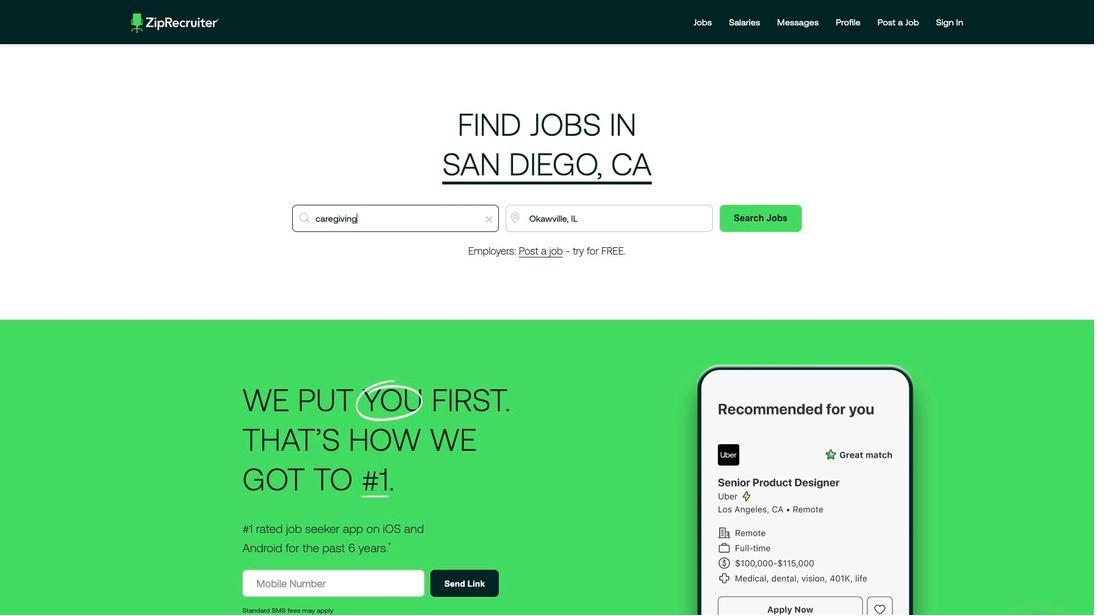 Task type: vqa. For each thing, say whether or not it's contained in the screenshot.
OPTION
no



Task type: describe. For each thing, give the bounding box(es) containing it.
ziprecruiter image
[[131, 14, 219, 33]]

Search title or keyword text field
[[292, 205, 499, 232]]

main element
[[122, 9, 972, 35]]



Task type: locate. For each thing, give the bounding box(es) containing it.
None submit
[[720, 205, 802, 232]]

City, state or postal code text field
[[506, 205, 713, 232]]

Mobile Number telephone field
[[242, 570, 425, 598]]



